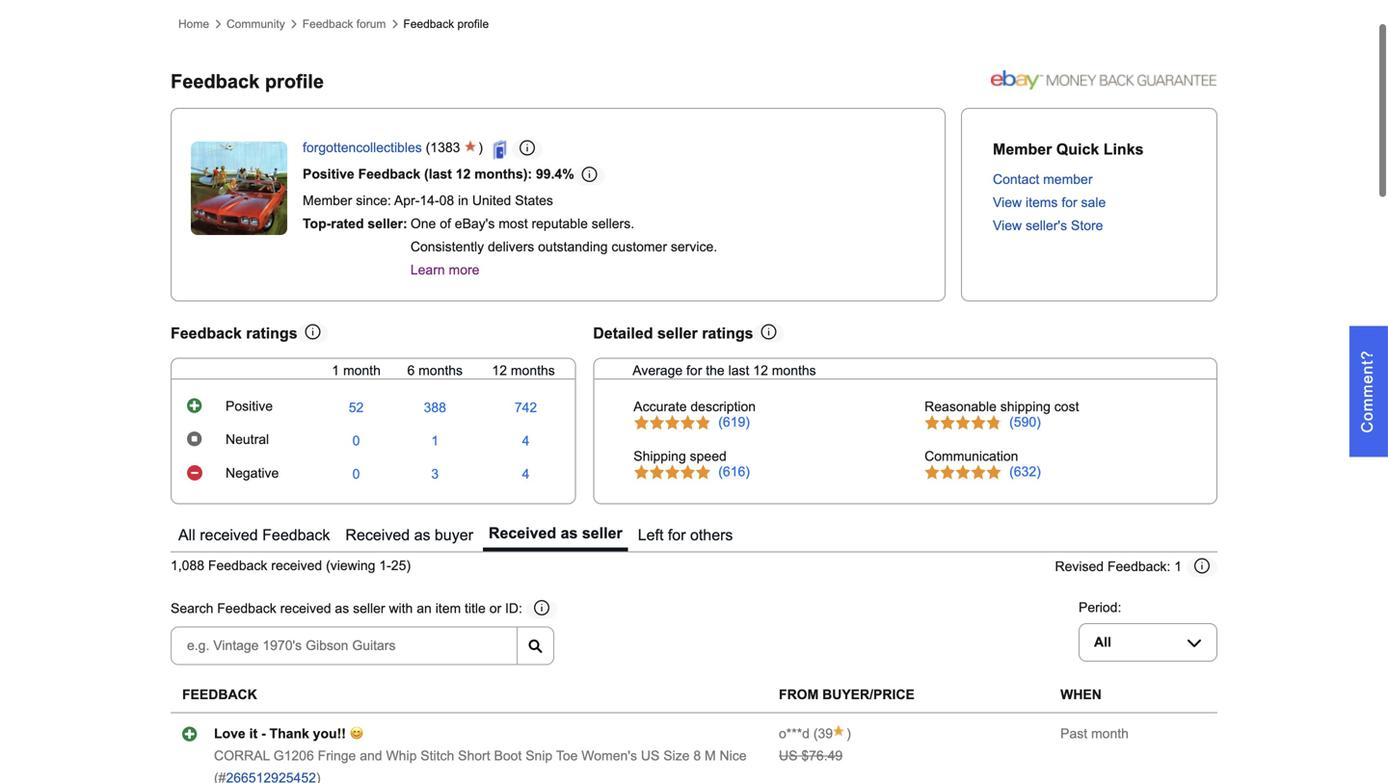 Task type: vqa. For each thing, say whether or not it's contained in the screenshot.
All within the button
yes



Task type: locate. For each thing, give the bounding box(es) containing it.
0 horizontal spatial months
[[419, 364, 463, 379]]

whip
[[386, 749, 417, 764]]

most
[[499, 217, 528, 232]]

1 vertical spatial member
[[303, 193, 352, 208]]

e.g. Vintage 1970's Gibson Guitars text field
[[171, 627, 518, 666]]

1 horizontal spatial positive
[[303, 167, 355, 182]]

(616) button
[[719, 465, 750, 480]]

12 right last
[[753, 364, 768, 379]]

month right past
[[1092, 727, 1129, 742]]

member up contact
[[993, 141, 1052, 158]]

3
[[431, 467, 439, 482]]

reasonable
[[925, 400, 997, 415]]

0 vertical spatial positive
[[303, 167, 355, 182]]

0 vertical spatial 0 button
[[353, 434, 360, 449]]

1 vertical spatial profile
[[265, 71, 324, 92]]

0 horizontal spatial all
[[178, 527, 196, 544]]

positive down forgottencollectibles link
[[303, 167, 355, 182]]

0 vertical spatial 0
[[353, 434, 360, 449]]

2 horizontal spatial 1
[[1175, 560, 1182, 575]]

4 button down the 742 button
[[522, 434, 530, 449]]

received up 1,088
[[200, 527, 258, 544]]

52 button
[[349, 401, 364, 416]]

delivers
[[488, 240, 534, 255]]

1 horizontal spatial as
[[414, 527, 430, 544]]

0 vertical spatial seller
[[658, 325, 698, 342]]

buyer/price
[[823, 688, 915, 703]]

detailed
[[593, 325, 653, 342]]

with
[[389, 602, 413, 617]]

2 horizontal spatial months
[[772, 364, 816, 379]]

1 horizontal spatial feedback profile
[[403, 17, 489, 30]]

2 0 button from the top
[[353, 467, 360, 483]]

states
[[515, 193, 553, 208]]

1 horizontal spatial month
[[1092, 727, 1129, 742]]

thank
[[270, 727, 309, 742]]

member up top-
[[303, 193, 352, 208]]

1 for the 1 button
[[431, 434, 439, 449]]

0 horizontal spatial ratings
[[246, 325, 298, 342]]

1 vertical spatial 4
[[522, 467, 530, 482]]

received down all received feedback button
[[271, 559, 322, 574]]

619 ratings received on accurate description. click to check average rating. element
[[719, 415, 750, 430]]

others
[[690, 527, 733, 544]]

2 ratings from the left
[[702, 325, 754, 342]]

4 for 1
[[522, 434, 530, 449]]

buyer
[[435, 527, 473, 544]]

0 vertical spatial member
[[993, 141, 1052, 158]]

0 vertical spatial all
[[178, 527, 196, 544]]

toe
[[556, 749, 578, 764]]

forgottencollectibles ( 1383
[[303, 140, 460, 155]]

month up 52
[[343, 364, 381, 379]]

12 right (last
[[456, 167, 471, 182]]

0 for 1
[[353, 434, 360, 449]]

2 horizontal spatial for
[[1062, 195, 1078, 210]]

months):
[[475, 167, 532, 182]]

2 0 from the top
[[353, 467, 360, 482]]

0 horizontal spatial (
[[426, 140, 430, 155]]

1 horizontal spatial for
[[687, 364, 702, 379]]

all inside popup button
[[1094, 636, 1112, 651]]

received as seller
[[489, 525, 623, 542]]

forum
[[357, 17, 386, 30]]

past month
[[1061, 727, 1129, 742]]

top-
[[303, 217, 331, 232]]

0 vertical spatial )
[[478, 140, 487, 155]]

learn more link
[[411, 263, 480, 278]]

all inside button
[[178, 527, 196, 544]]

seller left left
[[582, 525, 623, 542]]

1 left 6
[[332, 364, 339, 379]]

title
[[465, 602, 486, 617]]

received for 1,088
[[271, 559, 322, 574]]

0 vertical spatial month
[[343, 364, 381, 379]]

when element
[[1061, 688, 1102, 703]]

12 right 6 months on the left top of the page
[[492, 364, 507, 379]]

1 vertical spatial all
[[1094, 636, 1112, 651]]

seller
[[658, 325, 698, 342], [582, 525, 623, 542], [353, 602, 385, 617]]

when
[[1061, 688, 1102, 703]]

us $76.49
[[779, 749, 843, 764]]

0 vertical spatial 1
[[332, 364, 339, 379]]

speed
[[690, 450, 727, 464]]

feedback
[[302, 17, 353, 30], [403, 17, 454, 30], [171, 71, 260, 92], [358, 167, 421, 182], [171, 325, 242, 342], [262, 527, 330, 544], [208, 559, 267, 574], [217, 602, 276, 617]]

for inside contact member view items for sale view seller's store
[[1062, 195, 1078, 210]]

1 horizontal spatial )
[[847, 727, 851, 742]]

2 horizontal spatial 12
[[753, 364, 768, 379]]

average
[[633, 364, 683, 379]]

months up 742
[[511, 364, 555, 379]]

months right last
[[772, 364, 816, 379]]

1 down the 388 "button"
[[431, 434, 439, 449]]

1,088
[[171, 559, 204, 574]]

1 vertical spatial feedback profile
[[171, 71, 324, 92]]

select the feedback time period you want to see element
[[1079, 601, 1122, 616]]

2 vertical spatial for
[[668, 527, 686, 544]]

months for 12 months
[[511, 364, 555, 379]]

feedback profile right forum
[[403, 17, 489, 30]]

2 vertical spatial 1
[[1175, 560, 1182, 575]]

feedback score is 1383 element
[[430, 140, 460, 159]]

1 months from the left
[[419, 364, 463, 379]]

store
[[1071, 218, 1104, 233]]

1 vertical spatial 0 button
[[353, 467, 360, 483]]

view left the seller's
[[993, 218, 1022, 233]]

o***d
[[779, 727, 810, 742]]

us
[[641, 749, 660, 764], [779, 749, 798, 764]]

0 vertical spatial received
[[200, 527, 258, 544]]

( up (last
[[426, 140, 430, 155]]

for down member
[[1062, 195, 1078, 210]]

feedback profile down community link in the left top of the page
[[171, 71, 324, 92]]

0 vertical spatial profile
[[457, 17, 489, 30]]

1 vertical spatial seller
[[582, 525, 623, 542]]

1 vertical spatial month
[[1092, 727, 1129, 742]]

0 horizontal spatial )
[[478, 140, 487, 155]]

742
[[515, 401, 537, 416]]

for inside "button"
[[668, 527, 686, 544]]

from buyer/price element
[[779, 688, 915, 703]]

1 vertical spatial view
[[993, 218, 1022, 233]]

all up 1,088
[[178, 527, 196, 544]]

received right buyer
[[489, 525, 557, 542]]

for
[[1062, 195, 1078, 210], [687, 364, 702, 379], [668, 527, 686, 544]]

0 vertical spatial view
[[993, 195, 1022, 210]]

for left the
[[687, 364, 702, 379]]

4 button up received as seller
[[522, 467, 530, 483]]

0 horizontal spatial us
[[641, 749, 660, 764]]

1 vertical spatial (
[[814, 727, 818, 742]]

feedback profile page for forgottencollectibles element
[[171, 71, 324, 92]]

as left buyer
[[414, 527, 430, 544]]

0 horizontal spatial member
[[303, 193, 352, 208]]

0 horizontal spatial month
[[343, 364, 381, 379]]

52
[[349, 401, 364, 416]]

0 vertical spatial for
[[1062, 195, 1078, 210]]

2 horizontal spatial as
[[561, 525, 578, 542]]

0 horizontal spatial as
[[335, 602, 349, 617]]

received
[[200, 527, 258, 544], [271, 559, 322, 574], [280, 602, 331, 617]]

1 right "feedback:"
[[1175, 560, 1182, 575]]

1 vertical spatial positive
[[226, 399, 273, 414]]

)
[[478, 140, 487, 155], [847, 727, 851, 742]]

1 for 1 month
[[332, 364, 339, 379]]

as
[[561, 525, 578, 542], [414, 527, 430, 544], [335, 602, 349, 617]]

😊
[[350, 727, 363, 742]]

one
[[411, 217, 436, 232]]

388
[[424, 401, 446, 416]]

0 horizontal spatial received
[[346, 527, 410, 544]]

revised
[[1055, 560, 1104, 575]]

months right 6
[[419, 364, 463, 379]]

0 horizontal spatial 1
[[332, 364, 339, 379]]

2 view from the top
[[993, 218, 1022, 233]]

1 horizontal spatial 12
[[492, 364, 507, 379]]

1 horizontal spatial seller
[[582, 525, 623, 542]]

all for all
[[1094, 636, 1112, 651]]

feedback profile link
[[403, 17, 489, 31]]

feedback profile for feedback profile page for forgottencollectibles element
[[171, 71, 324, 92]]

2 vertical spatial received
[[280, 602, 331, 617]]

feedback forum
[[302, 17, 386, 30]]

1 horizontal spatial ratings
[[702, 325, 754, 342]]

1 horizontal spatial 1
[[431, 434, 439, 449]]

us left 'size'
[[641, 749, 660, 764]]

seller up average
[[658, 325, 698, 342]]

(632) button
[[1010, 465, 1041, 480]]

for for left for others
[[668, 527, 686, 544]]

all button
[[1079, 624, 1218, 663]]

2 4 button from the top
[[522, 467, 530, 483]]

from buyer/price
[[779, 688, 915, 703]]

(last
[[424, 167, 452, 182]]

0 vertical spatial feedback profile
[[403, 17, 489, 30]]

left for others
[[638, 527, 733, 544]]

) right 39 on the right
[[847, 727, 851, 742]]

1 vertical spatial 1
[[431, 434, 439, 449]]

positive up "neutral"
[[226, 399, 273, 414]]

4 down the 742 button
[[522, 434, 530, 449]]

profile for feedback profile page for forgottencollectibles element
[[265, 71, 324, 92]]

1 horizontal spatial us
[[779, 749, 798, 764]]

0 vertical spatial 4
[[522, 434, 530, 449]]

profile
[[457, 17, 489, 30], [265, 71, 324, 92]]

1 vertical spatial 4 button
[[522, 467, 530, 483]]

1 horizontal spatial all
[[1094, 636, 1112, 651]]

2 vertical spatial seller
[[353, 602, 385, 617]]

( right feedback left by buyer. element
[[814, 727, 818, 742]]

1 view from the top
[[993, 195, 1022, 210]]

feedback
[[182, 688, 257, 703]]

1 0 from the top
[[353, 434, 360, 449]]

profile for feedback profile link
[[457, 17, 489, 30]]

received up 1-
[[346, 527, 410, 544]]

received for search
[[280, 602, 331, 617]]

received as buyer
[[346, 527, 473, 544]]

1 vertical spatial for
[[687, 364, 702, 379]]

616 ratings received on shipping speed. click to check average rating. element
[[719, 465, 750, 480]]

0 horizontal spatial for
[[668, 527, 686, 544]]

1 us from the left
[[641, 749, 660, 764]]

2 4 from the top
[[522, 467, 530, 482]]

received down 1,088 feedback received (viewing 1-25)
[[280, 602, 331, 617]]

all received feedback
[[178, 527, 330, 544]]

632 ratings received on communication. click to check average rating. element
[[1010, 465, 1041, 480]]

as left left
[[561, 525, 578, 542]]

(
[[426, 140, 430, 155], [814, 727, 818, 742]]

1 horizontal spatial (
[[814, 727, 818, 742]]

2 months from the left
[[511, 364, 555, 379]]

1 0 button from the top
[[353, 434, 360, 449]]

outstanding
[[538, 240, 608, 255]]

388 button
[[424, 401, 446, 416]]

3 button
[[431, 467, 439, 483]]

boot
[[494, 749, 522, 764]]

all down period:
[[1094, 636, 1112, 651]]

1 4 from the top
[[522, 434, 530, 449]]

love it - thank you!! 😊
[[214, 727, 363, 742]]

seller left with
[[353, 602, 385, 617]]

consistently
[[411, 240, 484, 255]]

feedback profile
[[403, 17, 489, 30], [171, 71, 324, 92]]

quick
[[1057, 141, 1099, 158]]

accurate description
[[634, 400, 756, 415]]

received
[[489, 525, 557, 542], [346, 527, 410, 544]]

member inside member since: apr-14-08 in united states top-rated seller: one of ebay's most reputable sellers. consistently delivers outstanding customer service. learn more
[[303, 193, 352, 208]]

0 horizontal spatial profile
[[265, 71, 324, 92]]

1 vertical spatial received
[[271, 559, 322, 574]]

for right left
[[668, 527, 686, 544]]

1 horizontal spatial profile
[[457, 17, 489, 30]]

average for the last 12 months
[[633, 364, 816, 379]]

1 4 button from the top
[[522, 434, 530, 449]]

forgottencollectibles
[[303, 140, 422, 155]]

1 horizontal spatial received
[[489, 525, 557, 542]]

1 horizontal spatial months
[[511, 364, 555, 379]]

4 up received as seller
[[522, 467, 530, 482]]

0 vertical spatial 4 button
[[522, 434, 530, 449]]

1 horizontal spatial member
[[993, 141, 1052, 158]]

view down contact
[[993, 195, 1022, 210]]

0 horizontal spatial positive
[[226, 399, 273, 414]]

as up e.g. vintage 1970's gibson guitars text box at the left
[[335, 602, 349, 617]]

0 horizontal spatial feedback profile
[[171, 71, 324, 92]]

) left the click to go to forgottencollectibles ebay store icon in the top of the page
[[478, 140, 487, 155]]

4 for 3
[[522, 467, 530, 482]]

0 horizontal spatial 12
[[456, 167, 471, 182]]

(590)
[[1010, 415, 1041, 430]]

1 vertical spatial 0
[[353, 467, 360, 482]]

us down o***d
[[779, 749, 798, 764]]



Task type: describe. For each thing, give the bounding box(es) containing it.
community
[[227, 17, 285, 30]]

comment? link
[[1350, 326, 1389, 458]]

seller's
[[1026, 218, 1068, 233]]

corral
[[214, 749, 270, 764]]

negative
[[226, 466, 279, 481]]

an
[[417, 602, 432, 617]]

12 months
[[492, 364, 555, 379]]

month for 1 month
[[343, 364, 381, 379]]

it
[[249, 727, 258, 742]]

08
[[439, 193, 454, 208]]

community link
[[227, 17, 285, 31]]

4 button for 1
[[522, 434, 530, 449]]

1-
[[379, 559, 391, 574]]

the
[[706, 364, 725, 379]]

2 horizontal spatial seller
[[658, 325, 698, 342]]

items
[[1026, 195, 1058, 210]]

as for buyer
[[414, 527, 430, 544]]

and
[[360, 749, 382, 764]]

month for past month
[[1092, 727, 1129, 742]]

sale
[[1081, 195, 1106, 210]]

search
[[171, 602, 213, 617]]

all for all received feedback
[[178, 527, 196, 544]]

(590) button
[[1010, 415, 1041, 431]]

feedback profile for feedback profile link
[[403, 17, 489, 30]]

received for received as buyer
[[346, 527, 410, 544]]

(619)
[[719, 415, 750, 430]]

ebay money back guarantee policy image
[[991, 67, 1218, 90]]

contact
[[993, 172, 1040, 187]]

( 39
[[810, 727, 833, 742]]

0 vertical spatial (
[[426, 140, 430, 155]]

(viewing
[[326, 559, 376, 574]]

months for 6 months
[[419, 364, 463, 379]]

neutral
[[226, 433, 269, 448]]

corral g1206 fringe and whip stitch short boot snip toe women's us size 8 m nice (#
[[214, 749, 747, 784]]

feedback forum link
[[302, 17, 386, 31]]

item
[[436, 602, 461, 617]]

last
[[729, 364, 750, 379]]

links
[[1104, 141, 1144, 158]]

women's
[[582, 749, 637, 764]]

past
[[1061, 727, 1088, 742]]

member
[[1043, 172, 1093, 187]]

4 button for 3
[[522, 467, 530, 483]]

snip
[[526, 749, 553, 764]]

stitch
[[421, 749, 454, 764]]

feedback element
[[182, 688, 257, 703]]

member for member quick links
[[993, 141, 1052, 158]]

shipping
[[1001, 400, 1051, 415]]

size
[[664, 749, 690, 764]]

for for average for the last 12 months
[[687, 364, 702, 379]]

service.
[[671, 240, 718, 255]]

apr-
[[394, 193, 420, 208]]

8
[[694, 749, 701, 764]]

cost
[[1055, 400, 1079, 415]]

feedback:
[[1108, 560, 1171, 575]]

positive for positive
[[226, 399, 273, 414]]

as for seller
[[561, 525, 578, 542]]

m
[[705, 749, 716, 764]]

0 for 3
[[353, 467, 360, 482]]

ebay's
[[455, 217, 495, 232]]

more
[[449, 263, 480, 278]]

positive feedback (last 12 months): 99.4%
[[303, 167, 574, 182]]

past month element
[[1061, 727, 1129, 742]]

user profile for forgottencollectibles image
[[191, 142, 287, 235]]

contact member view items for sale view seller's store
[[993, 172, 1106, 233]]

customer
[[612, 240, 667, 255]]

left for others button
[[632, 520, 739, 552]]

communication
[[925, 450, 1019, 464]]

0 horizontal spatial seller
[[353, 602, 385, 617]]

view seller's store link
[[993, 218, 1104, 233]]

(616)
[[719, 465, 750, 480]]

received as seller button
[[483, 520, 628, 552]]

14-
[[420, 193, 439, 208]]

love it - thank you!! 😊 element
[[214, 727, 363, 742]]

1383
[[430, 140, 460, 155]]

us inside corral g1206 fringe and whip stitch short boot snip toe women's us size 8 m nice (#
[[641, 749, 660, 764]]

received for received as seller
[[489, 525, 557, 542]]

revised feedback: 1
[[1055, 560, 1182, 575]]

1 ratings from the left
[[246, 325, 298, 342]]

in
[[458, 193, 469, 208]]

contact member link
[[993, 172, 1093, 187]]

since:
[[356, 193, 391, 208]]

99.4%
[[536, 167, 574, 182]]

1,088 feedback received (viewing 1-25)
[[171, 559, 411, 574]]

short
[[458, 749, 490, 764]]

rated
[[331, 217, 364, 232]]

sellers.
[[592, 217, 635, 232]]

left
[[638, 527, 664, 544]]

0 button for 1
[[353, 434, 360, 449]]

positive for positive feedback (last 12 months): 99.4%
[[303, 167, 355, 182]]

feedback left by buyer. element
[[779, 727, 810, 742]]

590 ratings received on reasonable shipping cost. click to check average rating. element
[[1010, 415, 1041, 430]]

member for member since: apr-14-08 in united states top-rated seller: one of ebay's most reputable sellers. consistently delivers outstanding customer service. learn more
[[303, 193, 352, 208]]

member quick links
[[993, 141, 1144, 158]]

3 months from the left
[[772, 364, 816, 379]]

received inside button
[[200, 527, 258, 544]]

(#
[[214, 772, 226, 784]]

seller inside button
[[582, 525, 623, 542]]

of
[[440, 217, 451, 232]]

feedback profile main content
[[171, 9, 1389, 784]]

39
[[818, 727, 833, 742]]

comment?
[[1359, 351, 1376, 433]]

from
[[779, 688, 819, 703]]

0 button for 3
[[353, 467, 360, 483]]

2 us from the left
[[779, 749, 798, 764]]

click to go to forgottencollectibles ebay store image
[[493, 140, 512, 160]]

view items for sale link
[[993, 195, 1106, 210]]

description
[[691, 400, 756, 415]]

accurate
[[634, 400, 687, 415]]

learn
[[411, 263, 445, 278]]

742 button
[[515, 401, 537, 416]]

feedback inside button
[[262, 527, 330, 544]]

$76.49
[[802, 749, 843, 764]]

25)
[[391, 559, 411, 574]]

detailed seller ratings
[[593, 325, 754, 342]]

1 vertical spatial )
[[847, 727, 851, 742]]



